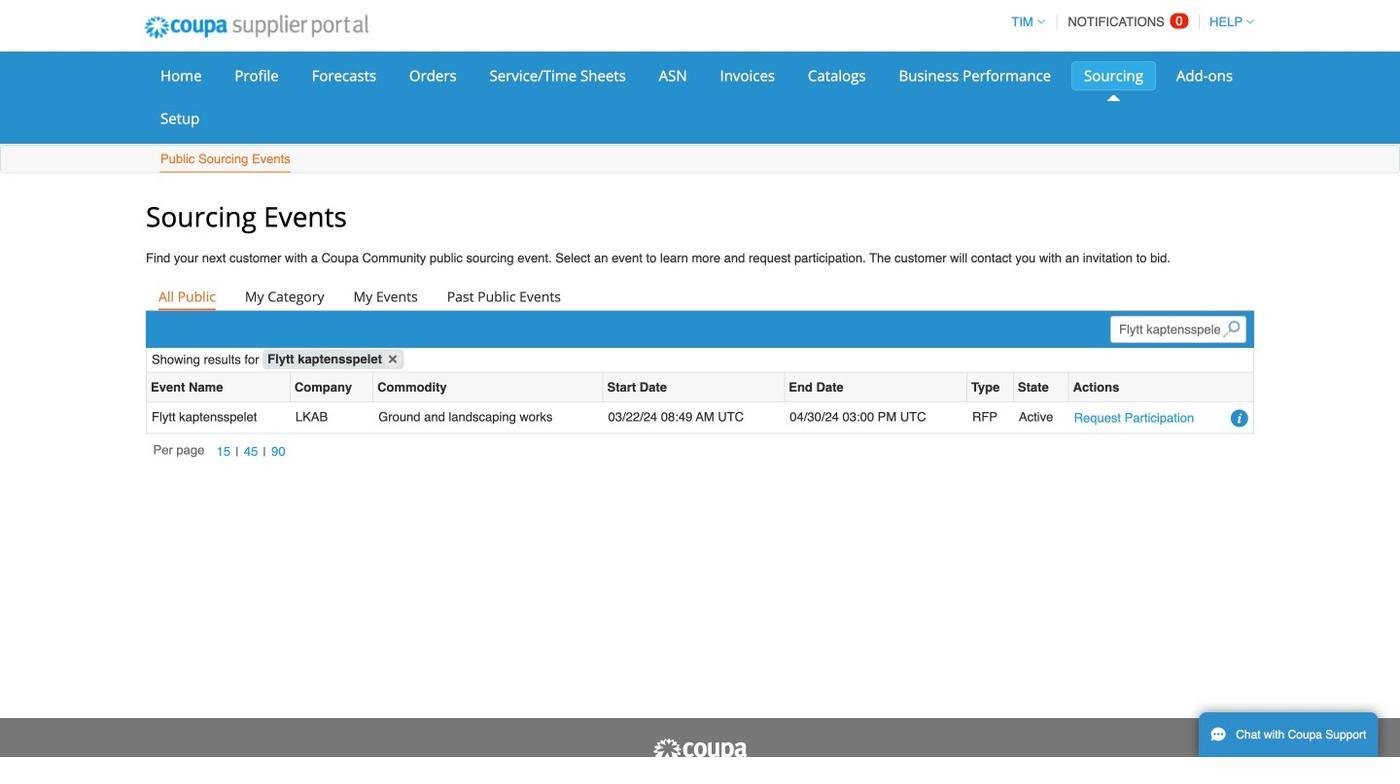 Task type: vqa. For each thing, say whether or not it's contained in the screenshot.
known
no



Task type: describe. For each thing, give the bounding box(es) containing it.
Search text field
[[1111, 316, 1247, 343]]

1 vertical spatial coupa supplier portal image
[[652, 738, 749, 758]]



Task type: locate. For each thing, give the bounding box(es) containing it.
1 vertical spatial navigation
[[153, 442, 291, 463]]

navigation
[[1003, 3, 1255, 41], [153, 442, 291, 463]]

0 vertical spatial coupa supplier portal image
[[131, 3, 382, 52]]

0 horizontal spatial navigation
[[153, 442, 291, 463]]

search image
[[1223, 321, 1240, 338]]

clear filter image
[[384, 351, 402, 368]]

1 horizontal spatial navigation
[[1003, 3, 1255, 41]]

tab list
[[146, 283, 1255, 310]]

1 horizontal spatial coupa supplier portal image
[[652, 738, 749, 758]]

0 vertical spatial navigation
[[1003, 3, 1255, 41]]

0 horizontal spatial coupa supplier portal image
[[131, 3, 382, 52]]

coupa supplier portal image
[[131, 3, 382, 52], [652, 738, 749, 758]]



